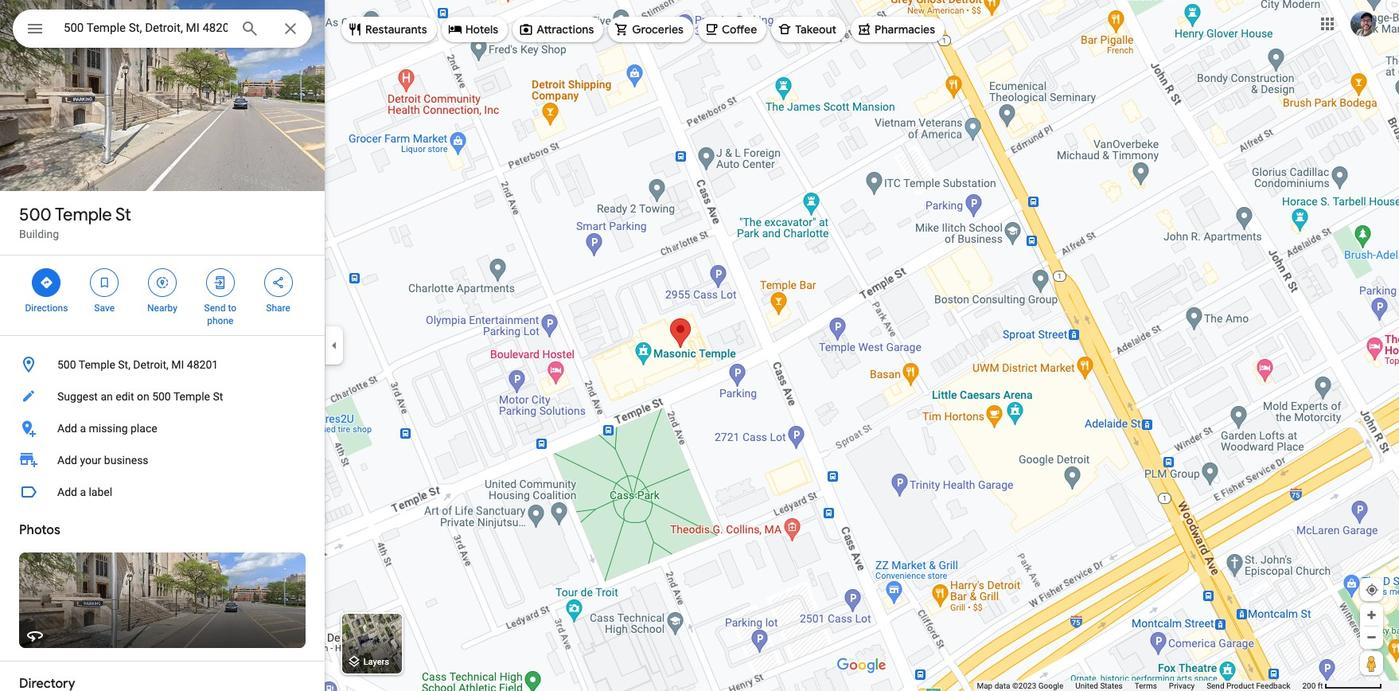 Task type: vqa. For each thing, say whether or not it's contained in the screenshot.
Wed, Jan 3 element
no



Task type: describe. For each thing, give the bounding box(es) containing it.
 button
[[13, 10, 57, 51]]

add a label
[[57, 486, 112, 498]]

your
[[80, 454, 101, 467]]

google account: cj baylor  
(christian.baylor@adept.ai) image
[[1351, 11, 1377, 36]]

add a missing place
[[57, 422, 157, 435]]

footer inside google maps element
[[977, 681, 1303, 691]]

google maps element
[[0, 0, 1400, 691]]

add a label button
[[0, 476, 325, 508]]

building
[[19, 228, 59, 240]]

states
[[1101, 682, 1123, 690]]

united
[[1076, 682, 1099, 690]]

actions for 500 temple st region
[[0, 256, 325, 335]]

add your business link
[[0, 444, 325, 476]]

groceries
[[632, 22, 684, 37]]

st,
[[118, 358, 131, 371]]

united states button
[[1076, 681, 1123, 691]]

add your business
[[57, 454, 149, 467]]

48201
[[187, 358, 218, 371]]

missing
[[89, 422, 128, 435]]

zoom in image
[[1366, 609, 1378, 621]]

attractions
[[537, 22, 594, 37]]

privacy
[[1170, 682, 1195, 690]]

restaurants button
[[342, 10, 437, 49]]

show street view coverage image
[[1361, 651, 1384, 675]]

suggest an edit on 500 temple st button
[[0, 381, 325, 412]]

500 Temple St, Detroit, MI 48201 field
[[13, 10, 312, 48]]

add a missing place button
[[0, 412, 325, 444]]

temple for st,
[[79, 358, 115, 371]]

2 vertical spatial temple
[[174, 390, 210, 403]]

temple for st
[[55, 204, 112, 226]]

on
[[137, 390, 149, 403]]

feedback
[[1257, 682, 1291, 690]]


[[39, 274, 54, 291]]

nearby
[[147, 303, 178, 314]]

send product feedback button
[[1207, 681, 1291, 691]]

©2023
[[1013, 682, 1037, 690]]

edit
[[116, 390, 134, 403]]

500 for st,
[[57, 358, 76, 371]]

a for label
[[80, 486, 86, 498]]

mi
[[171, 358, 184, 371]]

google
[[1039, 682, 1064, 690]]

photos
[[19, 522, 60, 538]]

500 for st
[[19, 204, 52, 226]]

a for missing
[[80, 422, 86, 435]]

zoom out image
[[1366, 631, 1378, 643]]

none field inside the 500 temple st, detroit, mi 48201 "field"
[[64, 18, 228, 37]]

send for send to phone
[[204, 303, 226, 314]]

restaurants
[[365, 22, 427, 37]]

200
[[1303, 682, 1316, 690]]

500 temple st main content
[[0, 0, 325, 691]]

pharmacies
[[875, 22, 936, 37]]

map data ©2023 google
[[977, 682, 1064, 690]]

collapse side panel image
[[326, 337, 343, 354]]



Task type: locate. For each thing, give the bounding box(es) containing it.
send up phone
[[204, 303, 226, 314]]

0 vertical spatial temple
[[55, 204, 112, 226]]

0 horizontal spatial 500
[[19, 204, 52, 226]]

add down the suggest
[[57, 422, 77, 435]]

temple down 48201
[[174, 390, 210, 403]]

a left label
[[80, 486, 86, 498]]

temple up building in the top of the page
[[55, 204, 112, 226]]

coffee button
[[698, 10, 767, 49]]

200 ft button
[[1303, 682, 1383, 690]]

terms
[[1135, 682, 1158, 690]]

2 horizontal spatial 500
[[152, 390, 171, 403]]

0 vertical spatial st
[[115, 204, 131, 226]]

0 vertical spatial 500
[[19, 204, 52, 226]]

an
[[101, 390, 113, 403]]

1 horizontal spatial st
[[213, 390, 223, 403]]

send to phone
[[204, 303, 237, 326]]

to
[[228, 303, 237, 314]]

product
[[1227, 682, 1255, 690]]

show your location image
[[1366, 583, 1380, 597]]

terms button
[[1135, 681, 1158, 691]]

label
[[89, 486, 112, 498]]

0 vertical spatial send
[[204, 303, 226, 314]]

0 horizontal spatial send
[[204, 303, 226, 314]]

1 horizontal spatial 500
[[57, 358, 76, 371]]

1 vertical spatial temple
[[79, 358, 115, 371]]

attractions button
[[513, 10, 604, 49]]

ft
[[1318, 682, 1324, 690]]

send inside send to phone
[[204, 303, 226, 314]]

send left product
[[1207, 682, 1225, 690]]

500 inside 500 temple st building
[[19, 204, 52, 226]]

directions
[[25, 303, 68, 314]]

coffee
[[722, 22, 757, 37]]

add left your
[[57, 454, 77, 467]]

1 vertical spatial add
[[57, 454, 77, 467]]

None field
[[64, 18, 228, 37]]


[[25, 18, 45, 40]]

2 add from the top
[[57, 454, 77, 467]]

share
[[266, 303, 291, 314]]

groceries button
[[609, 10, 694, 49]]

save
[[94, 303, 115, 314]]

send product feedback
[[1207, 682, 1291, 690]]

place
[[131, 422, 157, 435]]

layers
[[364, 657, 389, 668]]

st
[[115, 204, 131, 226], [213, 390, 223, 403]]

1 horizontal spatial send
[[1207, 682, 1225, 690]]

takeout
[[796, 22, 837, 37]]


[[271, 274, 286, 291]]

a left missing at the bottom left of the page
[[80, 422, 86, 435]]

500 up the suggest
[[57, 358, 76, 371]]

business
[[104, 454, 149, 467]]

500 temple st, detroit, mi 48201
[[57, 358, 218, 371]]

500 up building in the top of the page
[[19, 204, 52, 226]]

add inside button
[[57, 422, 77, 435]]


[[155, 274, 170, 291]]

0 vertical spatial a
[[80, 422, 86, 435]]

detroit,
[[133, 358, 169, 371]]

pharmacies button
[[851, 10, 945, 49]]

data
[[995, 682, 1011, 690]]

1 a from the top
[[80, 422, 86, 435]]

1 vertical spatial st
[[213, 390, 223, 403]]

1 vertical spatial send
[[1207, 682, 1225, 690]]

map
[[977, 682, 993, 690]]

suggest
[[57, 390, 98, 403]]

st inside suggest an edit on 500 temple st button
[[213, 390, 223, 403]]

500 temple st building
[[19, 204, 131, 240]]

temple
[[55, 204, 112, 226], [79, 358, 115, 371], [174, 390, 210, 403]]

a inside button
[[80, 422, 86, 435]]

takeout button
[[772, 10, 847, 49]]

suggest an edit on 500 temple st
[[57, 390, 223, 403]]

2 vertical spatial add
[[57, 486, 77, 498]]

0 vertical spatial add
[[57, 422, 77, 435]]

send
[[204, 303, 226, 314], [1207, 682, 1225, 690]]

add for add your business
[[57, 454, 77, 467]]

a
[[80, 422, 86, 435], [80, 486, 86, 498]]

500 temple st, detroit, mi 48201 button
[[0, 349, 325, 381]]

2 a from the top
[[80, 486, 86, 498]]

add for add a label
[[57, 486, 77, 498]]

temple left st,
[[79, 358, 115, 371]]

2 vertical spatial 500
[[152, 390, 171, 403]]

hotels button
[[442, 10, 508, 49]]

add inside button
[[57, 486, 77, 498]]

1 vertical spatial 500
[[57, 358, 76, 371]]

add for add a missing place
[[57, 422, 77, 435]]

hotels
[[466, 22, 499, 37]]


[[97, 274, 112, 291]]

united states
[[1076, 682, 1123, 690]]

footer
[[977, 681, 1303, 691]]

500 right 'on'
[[152, 390, 171, 403]]

 search field
[[13, 10, 312, 51]]

a inside button
[[80, 486, 86, 498]]

1 vertical spatial a
[[80, 486, 86, 498]]

1 add from the top
[[57, 422, 77, 435]]

3 add from the top
[[57, 486, 77, 498]]

200 ft
[[1303, 682, 1324, 690]]

footer containing map data ©2023 google
[[977, 681, 1303, 691]]

add
[[57, 422, 77, 435], [57, 454, 77, 467], [57, 486, 77, 498]]

st inside 500 temple st building
[[115, 204, 131, 226]]

add left label
[[57, 486, 77, 498]]

500
[[19, 204, 52, 226], [57, 358, 76, 371], [152, 390, 171, 403]]


[[213, 274, 228, 291]]

0 horizontal spatial st
[[115, 204, 131, 226]]

send inside button
[[1207, 682, 1225, 690]]

privacy button
[[1170, 681, 1195, 691]]

phone
[[207, 315, 234, 326]]

temple inside 500 temple st building
[[55, 204, 112, 226]]

send for send product feedback
[[1207, 682, 1225, 690]]



